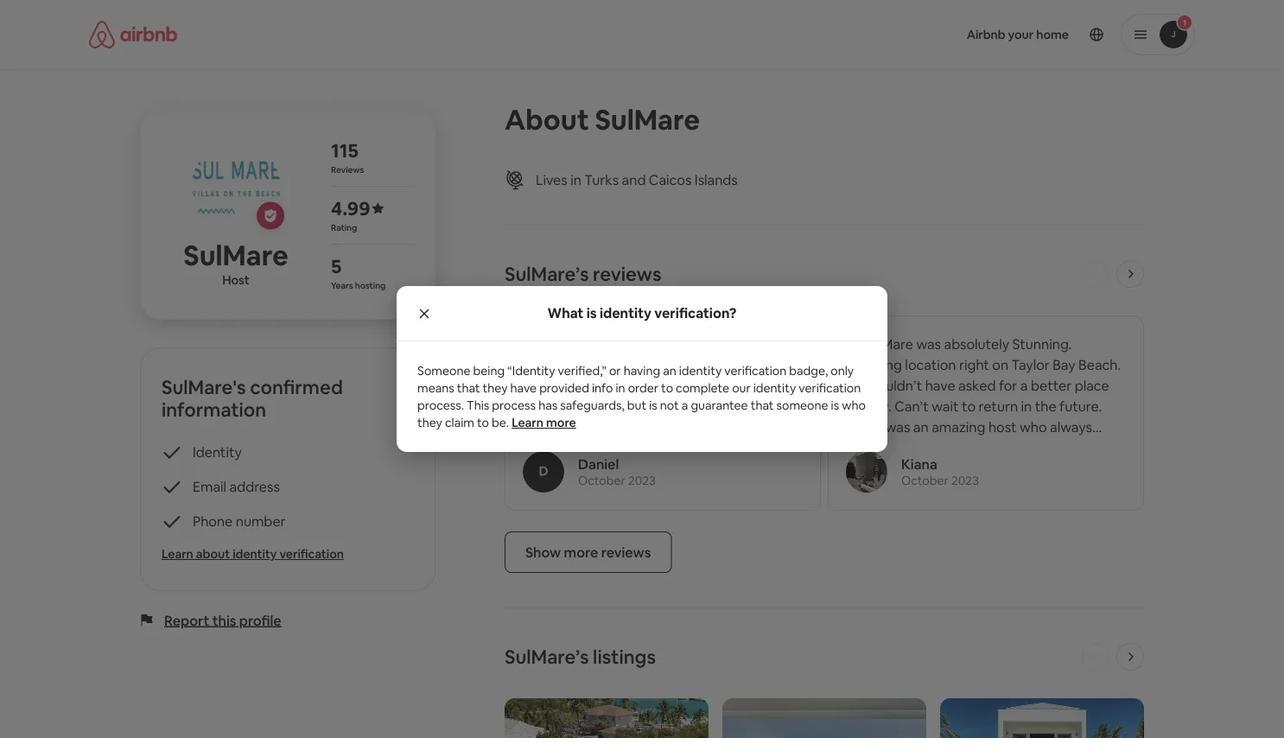 Task type: describe. For each thing, give the bounding box(es) containing it.
learn more
[[512, 415, 576, 431]]

verification?
[[655, 304, 737, 322]]

to left be.
[[477, 415, 489, 431]]

we
[[846, 377, 868, 394]]

mare
[[882, 335, 914, 353]]

to up not on the right bottom of page
[[661, 380, 674, 396]]

host
[[989, 418, 1017, 436]]

5
[[331, 254, 342, 278]]

sulmare's listings
[[505, 645, 656, 669]]

reviews
[[331, 164, 364, 175]]

has
[[539, 398, 558, 413]]

to inside the "…our stay was excellent, place was as described very clean great location to relax!…
[[749, 356, 763, 374]]

answered
[[846, 439, 908, 457]]

1 horizontal spatial that
[[751, 398, 774, 413]]

great
[[658, 356, 692, 374]]

not
[[660, 398, 679, 413]]

phone
[[193, 512, 233, 530]]

1 horizontal spatial verification
[[725, 363, 787, 379]]

years
[[331, 280, 353, 291]]

but
[[628, 398, 647, 413]]

asked
[[959, 377, 996, 394]]

115 reviews
[[331, 138, 364, 175]]

identity up someone
[[754, 380, 796, 396]]

be.
[[492, 415, 509, 431]]

"…sul
[[846, 335, 879, 353]]

paradise!…
[[905, 460, 972, 477]]

safeguards,
[[560, 398, 625, 413]]

about
[[196, 546, 230, 562]]

truly
[[1030, 439, 1059, 457]]

about sulmare
[[505, 101, 700, 137]]

2023 for kiana
[[952, 473, 979, 488]]

means
[[418, 380, 455, 396]]

very
[[590, 356, 618, 374]]

wait
[[932, 397, 959, 415]]

daniel
[[578, 455, 619, 473]]

daniel user profile image
[[523, 451, 565, 493]]

kiana user profile image
[[846, 451, 888, 493]]

stay
[[564, 335, 590, 353]]

listings
[[593, 645, 656, 669]]

identity inside button
[[233, 546, 277, 562]]

what
[[548, 304, 584, 322]]

sulmare's for sulmare's reviews
[[505, 262, 589, 286]]

absolutely
[[945, 335, 1010, 353]]

report this profile
[[164, 612, 281, 629]]

in inside someone being "identity verified," or having an identity verification badge, only means that they have provided info in order to complete our identity verification process. this process has safeguards, but is not a guarantee that someone is who they claim to be.
[[616, 380, 626, 396]]

on
[[993, 356, 1009, 374]]

to down we
[[846, 397, 860, 415]]

number
[[236, 512, 286, 530]]

october for kiana
[[902, 473, 949, 488]]

host
[[222, 272, 250, 287]]

return
[[979, 397, 1019, 415]]

provided
[[540, 380, 590, 396]]

sulmare's
[[162, 375, 246, 399]]

email
[[193, 478, 227, 495]]

having
[[624, 363, 661, 379]]

show more reviews
[[526, 543, 651, 561]]

or
[[609, 363, 621, 379]]

always
[[1051, 418, 1093, 436]]

turks
[[585, 171, 619, 188]]

our
[[732, 380, 751, 396]]

this
[[212, 612, 236, 629]]

"…our
[[523, 335, 561, 353]]

"…our stay was excellent, place was as described very clean great location to relax!…
[[523, 335, 764, 394]]

was right mare
[[917, 335, 942, 353]]

the
[[1036, 397, 1057, 415]]

process
[[492, 398, 536, 413]]

sulmare host
[[184, 238, 288, 287]]

process.
[[418, 398, 464, 413]]

phone number
[[193, 512, 286, 530]]

hosting
[[355, 280, 386, 291]]

have for they
[[511, 380, 537, 396]]

a inside someone being "identity verified," or having an identity verification badge, only means that they have provided info in order to complete our identity verification process. this process has safeguards, but is not a guarantee that someone is who they claim to be.
[[682, 398, 689, 413]]

in left the
[[1022, 397, 1033, 415]]

0 horizontal spatial that
[[457, 380, 480, 396]]

this inside "…sul mare was absolutely stunning. amazing location right on taylor bay beach. we couldn't have asked for a better place to stay. can't wait to return in the future. julian was an amazing host who always answered promptly. this trip truly felt like a dream in paradise!…
[[976, 439, 1001, 457]]

place inside "…sul mare was absolutely stunning. amazing location right on taylor bay beach. we couldn't have asked for a better place to stay. can't wait to return in the future. julian was an amazing host who always answered promptly. this trip truly felt like a dream in paradise!…
[[1075, 377, 1110, 394]]

kiana
[[902, 455, 938, 473]]

identity up complete
[[679, 363, 722, 379]]

0 vertical spatial sulmare
[[595, 101, 700, 137]]

address
[[230, 478, 280, 495]]

location inside the "…our stay was excellent, place was as described very clean great location to relax!…
[[695, 356, 746, 374]]

clean
[[621, 356, 655, 374]]

order
[[628, 380, 659, 396]]

2 vertical spatial a
[[1111, 439, 1118, 457]]

someone
[[418, 363, 471, 379]]

badge,
[[790, 363, 828, 379]]

dream
[[846, 460, 888, 477]]

more for learn
[[546, 415, 576, 431]]

115
[[331, 138, 359, 163]]

caicos islands
[[649, 171, 738, 188]]

verified,"
[[558, 363, 607, 379]]

stunning.
[[1013, 335, 1073, 353]]

1 horizontal spatial is
[[649, 398, 658, 413]]

email address
[[193, 478, 280, 495]]

daniel user profile image
[[523, 451, 565, 493]]



Task type: locate. For each thing, give the bounding box(es) containing it.
1 horizontal spatial learn
[[512, 415, 544, 431]]

amazing
[[932, 418, 986, 436]]

have inside "…sul mare was absolutely stunning. amazing location right on taylor bay beach. we couldn't have asked for a better place to stay. can't wait to return in the future. julian was an amazing host who always answered promptly. this trip truly felt like a dream in paradise!…
[[926, 377, 956, 394]]

verification down number
[[280, 546, 344, 562]]

more right 'show'
[[564, 543, 599, 561]]

october inside daniel october 2023
[[578, 473, 626, 488]]

reviews inside show more reviews button
[[602, 543, 651, 561]]

is right someone
[[831, 398, 840, 413]]

5 years hosting
[[331, 254, 386, 291]]

october down promptly.
[[902, 473, 949, 488]]

an
[[663, 363, 677, 379], [914, 418, 929, 436]]

sulmare's for sulmare's listings
[[505, 645, 589, 669]]

what is identity verification? dialog
[[397, 286, 888, 452]]

0 horizontal spatial location
[[695, 356, 746, 374]]

sulmare down verified host icon
[[184, 238, 288, 274]]

october right daniel user profile icon
[[578, 473, 626, 488]]

learn more link
[[512, 415, 576, 431]]

0 horizontal spatial they
[[418, 415, 443, 431]]

daniel october 2023
[[578, 455, 656, 488]]

is left not on the right bottom of page
[[649, 398, 658, 413]]

1 sulmare's from the top
[[505, 262, 589, 286]]

0 horizontal spatial have
[[511, 380, 537, 396]]

1 vertical spatial who
[[1020, 418, 1048, 436]]

lives in turks and caicos islands
[[536, 171, 738, 188]]

verification
[[725, 363, 787, 379], [799, 380, 861, 396], [280, 546, 344, 562]]

have down the "identity
[[511, 380, 537, 396]]

0 horizontal spatial a
[[682, 398, 689, 413]]

future.
[[1060, 397, 1103, 415]]

is
[[587, 304, 597, 322], [649, 398, 658, 413], [831, 398, 840, 413]]

was down can't at right
[[886, 418, 911, 436]]

that down being
[[457, 380, 480, 396]]

1 october from the left
[[578, 473, 626, 488]]

who inside someone being "identity verified," or having an identity verification badge, only means that they have provided info in order to complete our identity verification process. this process has safeguards, but is not a guarantee that someone is who they claim to be.
[[842, 398, 866, 413]]

profile element
[[663, 0, 1196, 69]]

complete
[[676, 380, 730, 396]]

more for show
[[564, 543, 599, 561]]

identity down number
[[233, 546, 277, 562]]

4.99
[[331, 196, 371, 220]]

show more reviews button
[[505, 532, 672, 573]]

1 vertical spatial this
[[976, 439, 1001, 457]]

have inside someone being "identity verified," or having an identity verification badge, only means that they have provided info in order to complete our identity verification process. this process has safeguards, but is not a guarantee that someone is who they claim to be.
[[511, 380, 537, 396]]

1 vertical spatial an
[[914, 418, 929, 436]]

1 horizontal spatial sulmare
[[595, 101, 700, 137]]

amazing
[[846, 356, 903, 374]]

being
[[473, 363, 505, 379]]

learn inside 'what is identity verification?' dialog
[[512, 415, 544, 431]]

learn inside learn about identity verification button
[[162, 546, 194, 562]]

this up claim
[[467, 398, 490, 413]]

0 horizontal spatial is
[[587, 304, 597, 322]]

described
[[523, 356, 587, 374]]

october for daniel
[[578, 473, 626, 488]]

place down beach.
[[1075, 377, 1110, 394]]

show
[[526, 543, 561, 561]]

0 vertical spatial place
[[685, 335, 719, 353]]

they
[[483, 380, 508, 396], [418, 415, 443, 431]]

who inside "…sul mare was absolutely stunning. amazing location right on taylor bay beach. we couldn't have asked for a better place to stay. can't wait to return in the future. julian was an amazing host who always answered promptly. this trip truly felt like a dream in paradise!…
[[1020, 418, 1048, 436]]

claim
[[445, 415, 475, 431]]

is right what
[[587, 304, 597, 322]]

a right like
[[1111, 439, 1118, 457]]

guarantee
[[691, 398, 748, 413]]

kiana user profile image
[[846, 451, 888, 493]]

2 horizontal spatial a
[[1111, 439, 1118, 457]]

0 vertical spatial an
[[663, 363, 677, 379]]

2 sulmare's from the top
[[505, 645, 589, 669]]

an inside someone being "identity verified," or having an identity verification badge, only means that they have provided info in order to complete our identity verification process. this process has safeguards, but is not a guarantee that someone is who they claim to be.
[[663, 363, 677, 379]]

was left as
[[722, 335, 747, 353]]

2 horizontal spatial is
[[831, 398, 840, 413]]

1 2023 from the left
[[628, 473, 656, 488]]

1 horizontal spatial october
[[902, 473, 949, 488]]

1 location from the left
[[695, 356, 746, 374]]

have up wait
[[926, 377, 956, 394]]

2023
[[628, 473, 656, 488], [952, 473, 979, 488]]

learn down process
[[512, 415, 544, 431]]

0 horizontal spatial learn
[[162, 546, 194, 562]]

1 vertical spatial that
[[751, 398, 774, 413]]

verified host image
[[264, 209, 278, 223]]

1 horizontal spatial 2023
[[952, 473, 979, 488]]

reviews down daniel october 2023
[[602, 543, 651, 561]]

an down can't at right
[[914, 418, 929, 436]]

julian
[[846, 418, 883, 436]]

learn for learn more
[[512, 415, 544, 431]]

1 vertical spatial verification
[[799, 380, 861, 396]]

kiana october 2023
[[902, 455, 979, 488]]

1 horizontal spatial location
[[906, 356, 957, 374]]

2023 inside daniel october 2023
[[628, 473, 656, 488]]

that
[[457, 380, 480, 396], [751, 398, 774, 413]]

this inside someone being "identity verified," or having an identity verification badge, only means that they have provided info in order to complete our identity verification process. this process has safeguards, but is not a guarantee that someone is who they claim to be.
[[467, 398, 490, 413]]

place inside the "…our stay was excellent, place was as described very clean great location to relax!…
[[685, 335, 719, 353]]

0 horizontal spatial an
[[663, 363, 677, 379]]

promptly.
[[912, 439, 973, 457]]

1 vertical spatial sulmare's
[[505, 645, 589, 669]]

someone being "identity verified," or having an identity verification badge, only means that they have provided info in order to complete our identity verification process. this process has safeguards, but is not a guarantee that someone is who they claim to be.
[[418, 363, 866, 431]]

who down we
[[842, 398, 866, 413]]

1 vertical spatial a
[[682, 398, 689, 413]]

2 vertical spatial verification
[[280, 546, 344, 562]]

in down answered
[[891, 460, 902, 477]]

was
[[593, 335, 618, 353], [722, 335, 747, 353], [917, 335, 942, 353], [886, 418, 911, 436]]

have for couldn't
[[926, 377, 956, 394]]

1 vertical spatial place
[[1075, 377, 1110, 394]]

1 horizontal spatial place
[[1075, 377, 1110, 394]]

0 horizontal spatial sulmare
[[184, 238, 288, 274]]

1 vertical spatial reviews
[[602, 543, 651, 561]]

an right having
[[663, 363, 677, 379]]

location down mare
[[906, 356, 957, 374]]

1 vertical spatial learn
[[162, 546, 194, 562]]

1 horizontal spatial a
[[1021, 377, 1028, 394]]

rating
[[331, 222, 357, 233]]

profile
[[239, 612, 281, 629]]

0 vertical spatial this
[[467, 398, 490, 413]]

0 horizontal spatial this
[[467, 398, 490, 413]]

couldn't
[[871, 377, 923, 394]]

verification inside learn about identity verification button
[[280, 546, 344, 562]]

0 vertical spatial learn
[[512, 415, 544, 431]]

sulmare up 'lives in turks and caicos islands' at the top of the page
[[595, 101, 700, 137]]

felt
[[1062, 439, 1083, 457]]

who
[[842, 398, 866, 413], [1020, 418, 1048, 436]]

identity up excellent,
[[600, 304, 652, 322]]

report this profile button
[[164, 612, 281, 629]]

only
[[831, 363, 854, 379]]

that down our
[[751, 398, 774, 413]]

info
[[592, 380, 613, 396]]

to
[[749, 356, 763, 374], [661, 380, 674, 396], [846, 397, 860, 415], [962, 397, 976, 415], [477, 415, 489, 431]]

excellent,
[[621, 335, 682, 353]]

place down verification?
[[685, 335, 719, 353]]

sulmare's reviews
[[505, 262, 662, 286]]

location inside "…sul mare was absolutely stunning. amazing location right on taylor bay beach. we couldn't have asked for a better place to stay. can't wait to return in the future. julian was an amazing host who always answered promptly. this trip truly felt like a dream in paradise!…
[[906, 356, 957, 374]]

location up complete
[[695, 356, 746, 374]]

sulmare's left listings
[[505, 645, 589, 669]]

sulmare's confirmed information
[[162, 375, 343, 422]]

0 vertical spatial that
[[457, 380, 480, 396]]

this down host
[[976, 439, 1001, 457]]

sulmare's up what
[[505, 262, 589, 286]]

2 october from the left
[[902, 473, 949, 488]]

1 vertical spatial more
[[564, 543, 599, 561]]

learn about identity verification button
[[162, 546, 414, 563]]

was up very
[[593, 335, 618, 353]]

2 location from the left
[[906, 356, 957, 374]]

a right for
[[1021, 377, 1028, 394]]

0 vertical spatial they
[[483, 380, 508, 396]]

2 horizontal spatial verification
[[799, 380, 861, 396]]

1 horizontal spatial have
[[926, 377, 956, 394]]

2023 down promptly.
[[952, 473, 979, 488]]

2023 right 'daniel'
[[628, 473, 656, 488]]

to down as
[[749, 356, 763, 374]]

identity
[[193, 443, 242, 461]]

0 horizontal spatial 2023
[[628, 473, 656, 488]]

in right the lives
[[571, 171, 582, 188]]

to down asked at the bottom
[[962, 397, 976, 415]]

more inside 'what is identity verification?' dialog
[[546, 415, 576, 431]]

more down the has on the left bottom
[[546, 415, 576, 431]]

in right the info
[[616, 380, 626, 396]]

for
[[999, 377, 1018, 394]]

sulmare
[[595, 101, 700, 137], [184, 238, 288, 274]]

can't
[[895, 397, 929, 415]]

verification up our
[[725, 363, 787, 379]]

0 vertical spatial reviews
[[593, 262, 662, 286]]

1 horizontal spatial an
[[914, 418, 929, 436]]

learn left about
[[162, 546, 194, 562]]

0 vertical spatial more
[[546, 415, 576, 431]]

learn for learn about identity verification
[[162, 546, 194, 562]]

lives
[[536, 171, 568, 188]]

beach.
[[1079, 356, 1122, 374]]

0 vertical spatial verification
[[725, 363, 787, 379]]

1 vertical spatial they
[[418, 415, 443, 431]]

an inside "…sul mare was absolutely stunning. amazing location right on taylor bay beach. we couldn't have asked for a better place to stay. can't wait to return in the future. julian was an amazing host who always answered promptly. this trip truly felt like a dream in paradise!…
[[914, 418, 929, 436]]

1 horizontal spatial they
[[483, 380, 508, 396]]

someone
[[777, 398, 829, 413]]

reviews
[[593, 262, 662, 286], [602, 543, 651, 561]]

more inside button
[[564, 543, 599, 561]]

what is identity verification?
[[548, 304, 737, 322]]

they down process.
[[418, 415, 443, 431]]

2023 inside kiana october 2023
[[952, 473, 979, 488]]

0 vertical spatial sulmare's
[[505, 262, 589, 286]]

0 vertical spatial who
[[842, 398, 866, 413]]

sulmare's
[[505, 262, 589, 286], [505, 645, 589, 669]]

about
[[505, 101, 589, 137]]

2 2023 from the left
[[952, 473, 979, 488]]

reviews up what is identity verification?
[[593, 262, 662, 286]]

a
[[1021, 377, 1028, 394], [682, 398, 689, 413], [1111, 439, 1118, 457]]

2023 for daniel
[[628, 473, 656, 488]]

better
[[1031, 377, 1072, 394]]

sulmare user profile image
[[191, 143, 281, 233], [191, 143, 281, 233]]

0 vertical spatial a
[[1021, 377, 1028, 394]]

like
[[1087, 439, 1108, 457]]

this
[[467, 398, 490, 413], [976, 439, 1001, 457]]

1 horizontal spatial this
[[976, 439, 1001, 457]]

a right not on the right bottom of page
[[682, 398, 689, 413]]

october inside kiana october 2023
[[902, 473, 949, 488]]

they down being
[[483, 380, 508, 396]]

who up truly
[[1020, 418, 1048, 436]]

1 horizontal spatial who
[[1020, 418, 1048, 436]]

verification down only
[[799, 380, 861, 396]]

"identity
[[508, 363, 556, 379]]

1 vertical spatial sulmare
[[184, 238, 288, 274]]

0 horizontal spatial verification
[[280, 546, 344, 562]]

0 horizontal spatial who
[[842, 398, 866, 413]]

0 horizontal spatial place
[[685, 335, 719, 353]]

right
[[960, 356, 990, 374]]

0 horizontal spatial october
[[578, 473, 626, 488]]



Task type: vqa. For each thing, say whether or not it's contained in the screenshot.
the Acupuncturist
no



